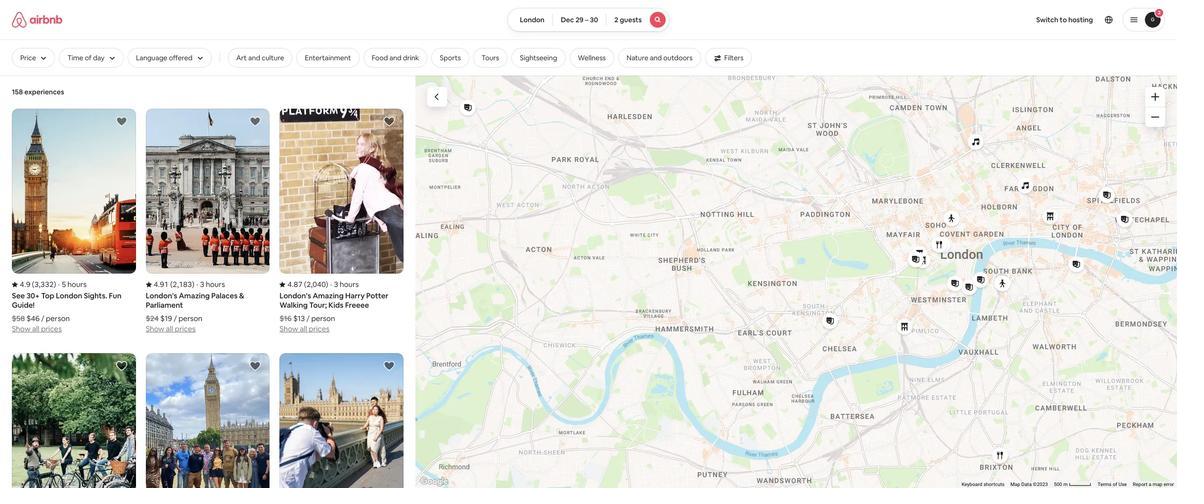 Task type: locate. For each thing, give the bounding box(es) containing it.
4.9
[[20, 280, 30, 290]]

Food and drink button
[[364, 48, 428, 68]]

2 horizontal spatial prices
[[309, 325, 330, 334]]

$13
[[293, 314, 305, 324]]

show all prices button down guide!
[[12, 324, 62, 334]]

google map
showing 20 experiences. region
[[416, 75, 1178, 489]]

2 inside dropdown button
[[1159, 9, 1161, 16]]

0 horizontal spatial show
[[12, 325, 31, 334]]

and
[[248, 53, 260, 62], [390, 53, 402, 62], [650, 53, 662, 62]]

1 3 from the left
[[200, 280, 204, 290]]

0 horizontal spatial /
[[41, 314, 44, 324]]

show all prices button down walking
[[280, 324, 330, 334]]

all
[[32, 325, 39, 334], [166, 325, 173, 334], [300, 325, 307, 334]]

amazing for 4.87 (2,040)
[[313, 292, 344, 301]]

/ inside see 30+ top london sights. fun guide! $58 $46 / person show all prices
[[41, 314, 44, 324]]

/ right $19
[[174, 314, 177, 324]]

· inside london's amazing harry potter walking tour; kids freeee group
[[330, 280, 332, 290]]

report
[[1134, 483, 1148, 488]]

culture
[[262, 53, 284, 62]]

4.87
[[288, 280, 303, 290]]

prices down top
[[41, 325, 62, 334]]

2 amazing from the left
[[313, 292, 344, 301]]

None search field
[[508, 8, 670, 32]]

· 3 hours up the harry
[[330, 280, 359, 290]]

3 and from the left
[[650, 53, 662, 62]]

london left dec
[[520, 15, 545, 24]]

food
[[372, 53, 388, 62]]

158
[[12, 88, 23, 97]]

all down $19
[[166, 325, 173, 334]]

shortcuts
[[984, 483, 1005, 488]]

1 horizontal spatial of
[[1114, 483, 1118, 488]]

1 · from the left
[[58, 280, 60, 290]]

1 horizontal spatial amazing
[[313, 292, 344, 301]]

/ right $46
[[41, 314, 44, 324]]

2 prices from the left
[[175, 325, 196, 334]]

potter
[[366, 292, 389, 301]]

4.91 out of 5 average rating,  2,183 reviews image
[[146, 280, 195, 290]]

amazing inside london's amazing palaces & parliament $24 $19 / person show all prices
[[179, 292, 210, 301]]

prices inside london's amazing harry potter walking tour; kids freeee $16 $13 / person show all prices
[[309, 325, 330, 334]]

show all prices button inside london's amazing harry potter walking tour; kids freeee group
[[280, 324, 330, 334]]

0 horizontal spatial person
[[46, 314, 70, 324]]

prices down "parliament"
[[175, 325, 196, 334]]

1 horizontal spatial person
[[179, 314, 202, 324]]

0 horizontal spatial 2
[[615, 15, 619, 24]]

1 show all prices button from the left
[[12, 324, 62, 334]]

3 person from the left
[[312, 314, 335, 324]]

person right $46
[[46, 314, 70, 324]]

30
[[590, 15, 598, 24]]

hours inside london's amazing harry potter walking tour; kids freeee group
[[340, 280, 359, 290]]

1 horizontal spatial prices
[[175, 325, 196, 334]]

1 horizontal spatial show all prices button
[[146, 324, 196, 334]]

2 horizontal spatial show all prices button
[[280, 324, 330, 334]]

Art and culture button
[[228, 48, 293, 68]]

see
[[12, 292, 25, 301]]

all down $46
[[32, 325, 39, 334]]

amazing inside london's amazing harry potter walking tour; kids freeee $16 $13 / person show all prices
[[313, 292, 344, 301]]

1 hours from the left
[[68, 280, 87, 290]]

0 vertical spatial london
[[520, 15, 545, 24]]

show down $16
[[280, 325, 298, 334]]

london inside button
[[520, 15, 545, 24]]

of for use
[[1114, 483, 1118, 488]]

· 3 hours up palaces
[[196, 280, 225, 290]]

· left 5 on the bottom left of the page
[[58, 280, 60, 290]]

2 / from the left
[[174, 314, 177, 324]]

1 horizontal spatial 3
[[334, 280, 338, 290]]

see 30+ top london sights. fun guide! group
[[12, 109, 136, 334]]

2 inside button
[[615, 15, 619, 24]]

3 / from the left
[[307, 314, 310, 324]]

2 for 2
[[1159, 9, 1161, 16]]

show all prices button inside "london's amazing palaces & parliament" group
[[146, 324, 196, 334]]

art and culture
[[236, 53, 284, 62]]

2 all from the left
[[166, 325, 173, 334]]

2 person from the left
[[179, 314, 202, 324]]

0 horizontal spatial prices
[[41, 325, 62, 334]]

· 3 hours for palaces
[[196, 280, 225, 290]]

3 show from the left
[[280, 325, 298, 334]]

map
[[1011, 483, 1021, 488]]

london's
[[146, 292, 177, 301], [280, 292, 311, 301]]

report a map error
[[1134, 483, 1175, 488]]

2 horizontal spatial show
[[280, 325, 298, 334]]

·
[[58, 280, 60, 290], [196, 280, 198, 290], [330, 280, 332, 290]]

1 vertical spatial london
[[56, 292, 82, 301]]

1 and from the left
[[248, 53, 260, 62]]

3 show all prices button from the left
[[280, 324, 330, 334]]

terms of use
[[1098, 483, 1128, 488]]

2 and from the left
[[390, 53, 402, 62]]

5
[[62, 280, 66, 290]]

500 m button
[[1052, 482, 1095, 489]]

1 horizontal spatial ·
[[196, 280, 198, 290]]

· inside see 30+ top london sights. fun guide! group
[[58, 280, 60, 290]]

· for 4.87 (2,040)
[[330, 280, 332, 290]]

entertainment
[[305, 53, 351, 62]]

2 horizontal spatial and
[[650, 53, 662, 62]]

· 3 hours inside london's amazing harry potter walking tour; kids freeee group
[[330, 280, 359, 290]]

0 horizontal spatial of
[[85, 53, 92, 62]]

london's down 4.87
[[280, 292, 311, 301]]

0 horizontal spatial hours
[[68, 280, 87, 290]]

of inside "dropdown button"
[[85, 53, 92, 62]]

1 horizontal spatial london's
[[280, 292, 311, 301]]

london's for 4.91
[[146, 292, 177, 301]]

map
[[1153, 483, 1163, 488]]

amazing down (2,040)
[[313, 292, 344, 301]]

1 vertical spatial of
[[1114, 483, 1118, 488]]

add to wishlist image
[[116, 116, 128, 128]]

switch to hosting
[[1037, 15, 1094, 24]]

show inside london's amazing palaces & parliament $24 $19 / person show all prices
[[146, 325, 164, 334]]

prices
[[41, 325, 62, 334], [175, 325, 196, 334], [309, 325, 330, 334]]

tours
[[482, 53, 500, 62]]

158 experiences
[[12, 88, 64, 97]]

1 all from the left
[[32, 325, 39, 334]]

and for art
[[248, 53, 260, 62]]

of left day
[[85, 53, 92, 62]]

2 3 from the left
[[334, 280, 338, 290]]

Sightseeing button
[[512, 48, 566, 68]]

1 horizontal spatial show
[[146, 325, 164, 334]]

0 horizontal spatial london
[[56, 292, 82, 301]]

3 prices from the left
[[309, 325, 330, 334]]

of
[[85, 53, 92, 62], [1114, 483, 1118, 488]]

· 5 hours
[[58, 280, 87, 290]]

sights.
[[84, 292, 107, 301]]

0 horizontal spatial show all prices button
[[12, 324, 62, 334]]

hours up palaces
[[206, 280, 225, 290]]

1 / from the left
[[41, 314, 44, 324]]

0 horizontal spatial 3
[[200, 280, 204, 290]]

time of day
[[68, 53, 105, 62]]

$58
[[12, 314, 25, 324]]

1 show from the left
[[12, 325, 31, 334]]

0 horizontal spatial london's
[[146, 292, 177, 301]]

0 horizontal spatial amazing
[[179, 292, 210, 301]]

add to wishlist image
[[250, 116, 261, 128], [384, 116, 395, 128], [116, 361, 128, 373], [250, 361, 261, 373], [384, 361, 395, 373]]

3 inside london's amazing harry potter walking tour; kids freeee group
[[334, 280, 338, 290]]

2 show all prices button from the left
[[146, 324, 196, 334]]

guide!
[[12, 301, 35, 310]]

2
[[1159, 9, 1161, 16], [615, 15, 619, 24]]

person inside see 30+ top london sights. fun guide! $58 $46 / person show all prices
[[46, 314, 70, 324]]

· inside "london's amazing palaces & parliament" group
[[196, 280, 198, 290]]

2 horizontal spatial all
[[300, 325, 307, 334]]

and right art
[[248, 53, 260, 62]]

©2023
[[1034, 483, 1049, 488]]

29
[[576, 15, 584, 24]]

london down · 5 hours
[[56, 292, 82, 301]]

london's inside london's amazing harry potter walking tour; kids freeee $16 $13 / person show all prices
[[280, 292, 311, 301]]

show down $58
[[12, 325, 31, 334]]

500
[[1055, 483, 1063, 488]]

/ right $13
[[307, 314, 310, 324]]

london
[[520, 15, 545, 24], [56, 292, 82, 301]]

2 · from the left
[[196, 280, 198, 290]]

show all prices button for $19
[[146, 324, 196, 334]]

london's down 4.91
[[146, 292, 177, 301]]

hours right 5 on the bottom left of the page
[[68, 280, 87, 290]]

–
[[585, 15, 589, 24]]

m
[[1064, 483, 1068, 488]]

show all prices button inside see 30+ top london sights. fun guide! group
[[12, 324, 62, 334]]

add to wishlist image inside london's amazing harry potter walking tour; kids freeee group
[[384, 116, 395, 128]]

· 3 hours
[[196, 280, 225, 290], [330, 280, 359, 290]]

/
[[41, 314, 44, 324], [174, 314, 177, 324], [307, 314, 310, 324]]

3 right (2,183)
[[200, 280, 204, 290]]

hours inside "london's amazing palaces & parliament" group
[[206, 280, 225, 290]]

Nature and outdoors button
[[619, 48, 702, 68]]

· 3 hours inside "london's amazing palaces & parliament" group
[[196, 280, 225, 290]]

1 horizontal spatial hours
[[206, 280, 225, 290]]

3 hours from the left
[[340, 280, 359, 290]]

switch
[[1037, 15, 1059, 24]]

3 · from the left
[[330, 280, 332, 290]]

all down $13
[[300, 325, 307, 334]]

keyboard shortcuts
[[962, 483, 1005, 488]]

walking
[[280, 301, 308, 310]]

0 horizontal spatial ·
[[58, 280, 60, 290]]

and left drink
[[390, 53, 402, 62]]

0 horizontal spatial all
[[32, 325, 39, 334]]

3 inside "london's amazing palaces & parliament" group
[[200, 280, 204, 290]]

3 right (2,040)
[[334, 280, 338, 290]]

google image
[[418, 476, 451, 489]]

2 horizontal spatial /
[[307, 314, 310, 324]]

show all prices button down "parliament"
[[146, 324, 196, 334]]

2 horizontal spatial person
[[312, 314, 335, 324]]

prices inside london's amazing palaces & parliament $24 $19 / person show all prices
[[175, 325, 196, 334]]

/ inside london's amazing harry potter walking tour; kids freeee $16 $13 / person show all prices
[[307, 314, 310, 324]]

person down 'tour;'
[[312, 314, 335, 324]]

(2,183)
[[170, 280, 195, 290]]

1 horizontal spatial and
[[390, 53, 402, 62]]

· for 4.91 (2,183)
[[196, 280, 198, 290]]

hours
[[68, 280, 87, 290], [206, 280, 225, 290], [340, 280, 359, 290]]

1 horizontal spatial 2
[[1159, 9, 1161, 16]]

london's amazing harry potter walking tour; kids freeee group
[[280, 109, 404, 334]]

4.9 (3,332)
[[20, 280, 56, 290]]

2 button
[[1123, 8, 1166, 32]]

3 all from the left
[[300, 325, 307, 334]]

map data ©2023
[[1011, 483, 1049, 488]]

price
[[20, 53, 36, 62]]

london's inside london's amazing palaces & parliament $24 $19 / person show all prices
[[146, 292, 177, 301]]

amazing down (2,183)
[[179, 292, 210, 301]]

1 · 3 hours from the left
[[196, 280, 225, 290]]

1 prices from the left
[[41, 325, 62, 334]]

2 · 3 hours from the left
[[330, 280, 359, 290]]

experiences
[[24, 88, 64, 97]]

hours inside see 30+ top london sights. fun guide! group
[[68, 280, 87, 290]]

hours up the harry
[[340, 280, 359, 290]]

2 london's from the left
[[280, 292, 311, 301]]

hours for top
[[68, 280, 87, 290]]

0 horizontal spatial · 3 hours
[[196, 280, 225, 290]]

kids
[[329, 301, 344, 310]]

show all prices button for $13
[[280, 324, 330, 334]]

1 person from the left
[[46, 314, 70, 324]]

2 horizontal spatial ·
[[330, 280, 332, 290]]

1 horizontal spatial all
[[166, 325, 173, 334]]

1 london's from the left
[[146, 292, 177, 301]]

1 horizontal spatial london
[[520, 15, 545, 24]]

1 horizontal spatial · 3 hours
[[330, 280, 359, 290]]

2 horizontal spatial hours
[[340, 280, 359, 290]]

0 horizontal spatial and
[[248, 53, 260, 62]]

and right the nature at the top right
[[650, 53, 662, 62]]

prices down 'tour;'
[[309, 325, 330, 334]]

show down the $24
[[146, 325, 164, 334]]

$19
[[160, 314, 172, 324]]

1 horizontal spatial /
[[174, 314, 177, 324]]

show
[[12, 325, 31, 334], [146, 325, 164, 334], [280, 325, 298, 334]]

1 amazing from the left
[[179, 292, 210, 301]]

of left the 'use'
[[1114, 483, 1118, 488]]

· right (2,183)
[[196, 280, 198, 290]]

2 show from the left
[[146, 325, 164, 334]]

0 vertical spatial of
[[85, 53, 92, 62]]

500 m
[[1055, 483, 1070, 488]]

of for day
[[85, 53, 92, 62]]

and inside button
[[248, 53, 260, 62]]

person right $19
[[179, 314, 202, 324]]

· for 4.9 (3,332)
[[58, 280, 60, 290]]

show all prices button
[[12, 324, 62, 334], [146, 324, 196, 334], [280, 324, 330, 334]]

2 hours from the left
[[206, 280, 225, 290]]

· right (2,040)
[[330, 280, 332, 290]]

day
[[93, 53, 105, 62]]



Task type: describe. For each thing, give the bounding box(es) containing it.
language offered
[[136, 53, 193, 62]]

language offered button
[[128, 48, 212, 68]]

show all prices button for $46
[[12, 324, 62, 334]]

amazing for 4.91 (2,183)
[[179, 292, 210, 301]]

4.9 out of 5 average rating,  3,332 reviews image
[[12, 280, 56, 290]]

time
[[68, 53, 83, 62]]

dec
[[561, 15, 574, 24]]

nature
[[627, 53, 649, 62]]

and for nature
[[650, 53, 662, 62]]

report a map error link
[[1134, 483, 1175, 488]]

keyboard shortcuts button
[[962, 482, 1005, 489]]

dec 29 – 30
[[561, 15, 598, 24]]

tour;
[[309, 301, 327, 310]]

art
[[236, 53, 247, 62]]

parliament
[[146, 301, 183, 310]]

person inside london's amazing harry potter walking tour; kids freeee $16 $13 / person show all prices
[[312, 314, 335, 324]]

nature and outdoors
[[627, 53, 693, 62]]

2 guests
[[615, 15, 642, 24]]

terms of use link
[[1098, 483, 1128, 488]]

(2,040)
[[304, 280, 328, 290]]

&
[[239, 292, 245, 301]]

sports
[[440, 53, 461, 62]]

error
[[1164, 483, 1175, 488]]

hosting
[[1069, 15, 1094, 24]]

fun
[[109, 292, 122, 301]]

Wellness button
[[570, 48, 615, 68]]

see 30+ top london sights. fun guide! $58 $46 / person show all prices
[[12, 292, 122, 334]]

a
[[1150, 483, 1152, 488]]

food and drink
[[372, 53, 419, 62]]

zoom out image
[[1152, 113, 1160, 121]]

/ inside london's amazing palaces & parliament $24 $19 / person show all prices
[[174, 314, 177, 324]]

30+
[[26, 292, 40, 301]]

Entertainment button
[[297, 48, 360, 68]]

prices inside see 30+ top london sights. fun guide! $58 $46 / person show all prices
[[41, 325, 62, 334]]

$24
[[146, 314, 159, 324]]

london inside see 30+ top london sights. fun guide! $58 $46 / person show all prices
[[56, 292, 82, 301]]

show inside london's amazing harry potter walking tour; kids freeee $16 $13 / person show all prices
[[280, 325, 298, 334]]

london's amazing harry potter walking tour; kids freeee $16 $13 / person show all prices
[[280, 292, 389, 334]]

none search field containing london
[[508, 8, 670, 32]]

hours for harry
[[340, 280, 359, 290]]

3 for (2,040)
[[334, 280, 338, 290]]

· 3 hours for harry
[[330, 280, 359, 290]]

to
[[1061, 15, 1068, 24]]

london button
[[508, 8, 553, 32]]

harry
[[345, 292, 365, 301]]

person inside london's amazing palaces & parliament $24 $19 / person show all prices
[[179, 314, 202, 324]]

use
[[1119, 483, 1128, 488]]

palaces
[[211, 292, 238, 301]]

guests
[[620, 15, 642, 24]]

drink
[[403, 53, 419, 62]]

zoom in image
[[1152, 93, 1160, 101]]

offered
[[169, 53, 193, 62]]

freeee
[[345, 301, 369, 310]]

london's for 4.87
[[280, 292, 311, 301]]

language
[[136, 53, 167, 62]]

4.87 (2,040)
[[288, 280, 328, 290]]

all inside london's amazing palaces & parliament $24 $19 / person show all prices
[[166, 325, 173, 334]]

all inside see 30+ top london sights. fun guide! $58 $46 / person show all prices
[[32, 325, 39, 334]]

hours for palaces
[[206, 280, 225, 290]]

top
[[41, 292, 54, 301]]

3 for (2,183)
[[200, 280, 204, 290]]

keyboard
[[962, 483, 983, 488]]

2 for 2 guests
[[615, 15, 619, 24]]

2 guests button
[[606, 8, 670, 32]]

london's amazing palaces & parliament $24 $19 / person show all prices
[[146, 292, 245, 334]]

price button
[[12, 48, 55, 68]]

data
[[1022, 483, 1032, 488]]

4.87 out of 5 average rating,  2,040 reviews image
[[280, 280, 328, 290]]

london's amazing palaces & parliament group
[[146, 109, 270, 334]]

outdoors
[[664, 53, 693, 62]]

all inside london's amazing harry potter walking tour; kids freeee $16 $13 / person show all prices
[[300, 325, 307, 334]]

sightseeing
[[520, 53, 558, 62]]

$46
[[27, 314, 40, 324]]

wellness
[[578, 53, 606, 62]]

add to wishlist image inside "london's amazing palaces & parliament" group
[[250, 116, 261, 128]]

4.91 (2,183)
[[154, 280, 195, 290]]

filters button
[[706, 48, 752, 68]]

time of day button
[[59, 48, 124, 68]]

filters
[[725, 53, 744, 62]]

and for food
[[390, 53, 402, 62]]

terms
[[1098, 483, 1112, 488]]

4.91
[[154, 280, 169, 290]]

switch to hosting link
[[1031, 9, 1100, 30]]

(3,332)
[[32, 280, 56, 290]]

dec 29 – 30 button
[[553, 8, 607, 32]]

show inside see 30+ top london sights. fun guide! $58 $46 / person show all prices
[[12, 325, 31, 334]]

Tours button
[[474, 48, 508, 68]]

Sports button
[[432, 48, 470, 68]]

profile element
[[682, 0, 1166, 40]]

$16
[[280, 314, 292, 324]]



Task type: vqa. For each thing, say whether or not it's contained in the screenshot.
keyboard shortcuts BUTTON
yes



